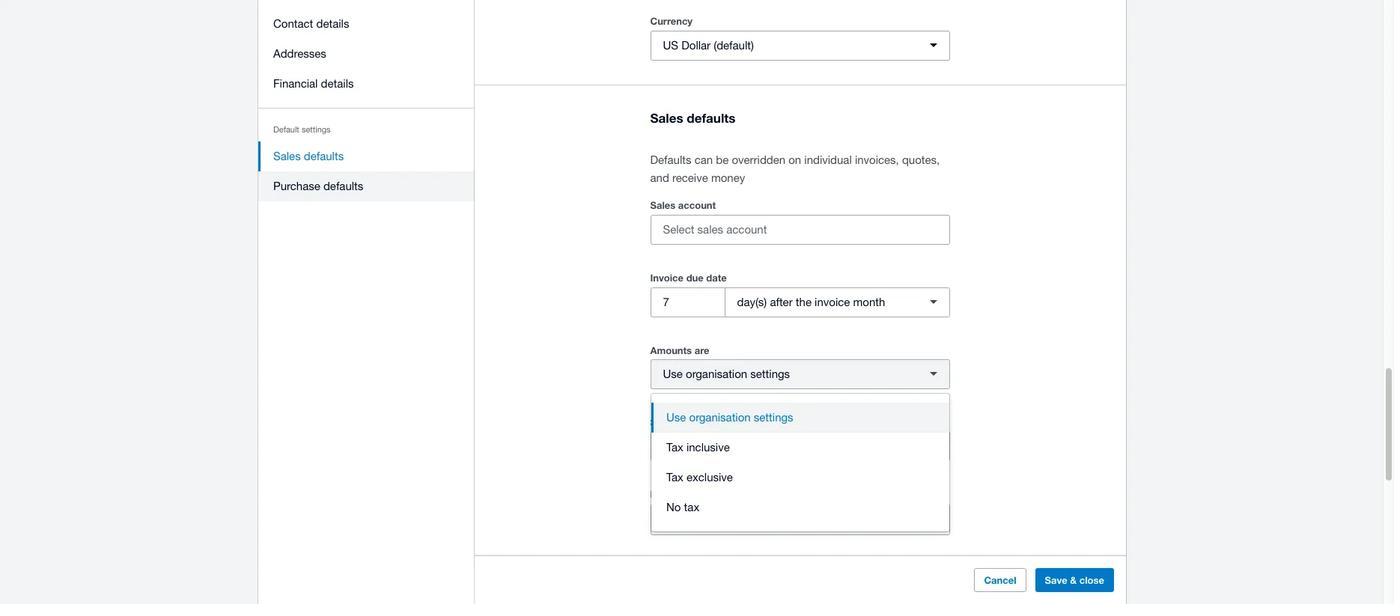 Task type: locate. For each thing, give the bounding box(es) containing it.
defaults down sales defaults link
[[323, 180, 363, 193]]

us dollar (default)
[[663, 39, 754, 51]]

1 vertical spatial details
[[321, 77, 354, 90]]

details down addresses link
[[321, 77, 354, 90]]

sales down default
[[273, 150, 301, 163]]

sales defaults up can on the top of the page
[[651, 110, 736, 126]]

no
[[667, 501, 681, 514]]

0 vertical spatial defaults
[[687, 110, 736, 126]]

2 vertical spatial defaults
[[323, 180, 363, 193]]

quotes,
[[903, 153, 940, 166]]

organisation up exclusive
[[686, 440, 748, 453]]

use inside use organisation settings button
[[667, 411, 686, 424]]

use down amounts in the bottom of the page
[[663, 368, 683, 381]]

use organisation settings up inclusive
[[667, 411, 794, 424]]

sales
[[651, 110, 684, 126], [273, 150, 301, 163], [651, 199, 676, 211], [651, 416, 676, 428]]

0 vertical spatial tax
[[667, 441, 684, 454]]

1 use organisation settings button from the top
[[651, 359, 950, 389]]

tax exclusive button
[[652, 463, 950, 493]]

details for financial details
[[321, 77, 354, 90]]

organisation inside button
[[690, 411, 751, 424]]

0 vertical spatial details
[[316, 17, 349, 30]]

menu
[[258, 0, 475, 210]]

defaults up purchase defaults
[[304, 150, 344, 163]]

group
[[652, 394, 950, 532]]

tax inclusive button
[[652, 433, 950, 463]]

2 vertical spatial organisation
[[686, 440, 748, 453]]

0 vertical spatial tax
[[679, 416, 693, 428]]

tax inside button
[[684, 501, 700, 514]]

organisation up inclusive
[[690, 411, 751, 424]]

list box
[[652, 394, 950, 532]]

invoice
[[815, 296, 850, 309]]

money
[[712, 171, 745, 184]]

financial details link
[[258, 69, 475, 99]]

purchase defaults
[[273, 180, 363, 193]]

save & close button
[[1035, 569, 1114, 593]]

cancel
[[984, 575, 1017, 587]]

organisation down are
[[686, 368, 748, 381]]

1 vertical spatial tax
[[684, 501, 700, 514]]

1 vertical spatial tax
[[667, 471, 684, 484]]

0 horizontal spatial sales defaults
[[273, 150, 344, 163]]

close
[[1080, 575, 1105, 587]]

invoice
[[651, 272, 684, 284]]

use organisation settings for first use organisation settings popup button
[[663, 368, 790, 381]]

details
[[316, 17, 349, 30], [321, 77, 354, 90]]

Discount number field
[[651, 506, 919, 534]]

use organisation settings down are
[[663, 368, 790, 381]]

contact
[[273, 17, 313, 30]]

contact details
[[273, 17, 349, 30]]

details for contact details
[[316, 17, 349, 30]]

tax up tax inclusive
[[679, 416, 693, 428]]

2 use organisation settings button from the top
[[651, 431, 950, 461]]

no tax
[[667, 501, 700, 514]]

invoice due date
[[651, 272, 727, 284]]

the
[[796, 296, 812, 309]]

use organisation settings button
[[651, 359, 950, 389], [651, 431, 950, 461]]

&
[[1070, 575, 1077, 587]]

individual
[[805, 153, 852, 166]]

use organisation settings up exclusive
[[663, 440, 790, 453]]

cancel button
[[974, 569, 1026, 593]]

tax inclusive
[[667, 441, 730, 454]]

None number field
[[651, 288, 725, 317]]

sales defaults
[[651, 110, 736, 126], [273, 150, 344, 163]]

and
[[651, 171, 670, 184]]

none number field inside invoice due date group
[[651, 288, 725, 317]]

use organisation settings inside button
[[667, 411, 794, 424]]

tax for sales tax
[[679, 416, 693, 428]]

settings
[[301, 125, 330, 134], [751, 368, 790, 381], [754, 411, 794, 424], [751, 440, 790, 453]]

1 vertical spatial use organisation settings
[[667, 411, 794, 424]]

settings up use organisation settings button
[[751, 368, 790, 381]]

2 vertical spatial use
[[663, 440, 683, 453]]

defaults
[[687, 110, 736, 126], [304, 150, 344, 163], [323, 180, 363, 193]]

1 tax from the top
[[667, 441, 684, 454]]

sales inside sales defaults link
[[273, 150, 301, 163]]

use up tax inclusive
[[667, 411, 686, 424]]

1 vertical spatial defaults
[[304, 150, 344, 163]]

0 vertical spatial use organisation settings button
[[651, 359, 950, 389]]

use
[[663, 368, 683, 381], [667, 411, 686, 424], [663, 440, 683, 453]]

default
[[273, 125, 299, 134]]

2 vertical spatial use organisation settings
[[663, 440, 790, 453]]

organisation for first use organisation settings popup button
[[686, 368, 748, 381]]

sales account
[[651, 199, 716, 211]]

defaults up can on the top of the page
[[687, 110, 736, 126]]

settings up the tax inclusive button at the bottom
[[754, 411, 794, 424]]

settings inside button
[[754, 411, 794, 424]]

overridden
[[732, 153, 786, 166]]

organisation
[[686, 368, 748, 381], [690, 411, 751, 424], [686, 440, 748, 453]]

tax
[[679, 416, 693, 428], [684, 501, 700, 514]]

defaults
[[651, 153, 692, 166]]

use organisation settings button up use organisation settings button
[[651, 359, 950, 389]]

2 tax from the top
[[667, 471, 684, 484]]

1 vertical spatial use
[[667, 411, 686, 424]]

1 vertical spatial sales defaults
[[273, 150, 344, 163]]

use organisation settings button up tax exclusive button
[[651, 431, 950, 461]]

tax right no
[[684, 501, 700, 514]]

1 vertical spatial use organisation settings button
[[651, 431, 950, 461]]

after
[[770, 296, 793, 309]]

0 vertical spatial use organisation settings
[[663, 368, 790, 381]]

tax
[[667, 441, 684, 454], [667, 471, 684, 484]]

are
[[695, 344, 710, 356]]

use organisation settings
[[663, 368, 790, 381], [667, 411, 794, 424], [663, 440, 790, 453]]

organisation for second use organisation settings popup button from the top
[[686, 440, 748, 453]]

use organisation settings for second use organisation settings popup button from the top
[[663, 440, 790, 453]]

1 horizontal spatial sales defaults
[[651, 110, 736, 126]]

us
[[663, 39, 679, 51]]

account
[[679, 199, 716, 211]]

sales defaults down default settings
[[273, 150, 344, 163]]

contact details link
[[258, 9, 475, 39]]

Sales account field
[[651, 216, 949, 244]]

tax down sales tax
[[667, 441, 684, 454]]

use down sales tax
[[663, 440, 683, 453]]

addresses
[[273, 47, 326, 60]]

save & close
[[1045, 575, 1105, 587]]

tax exclusive
[[667, 471, 733, 484]]

use organisation settings for use organisation settings button
[[667, 411, 794, 424]]

defaults for purchase defaults link
[[323, 180, 363, 193]]

0 vertical spatial use
[[663, 368, 683, 381]]

list box containing use organisation settings
[[652, 394, 950, 532]]

use for first use organisation settings popup button
[[663, 368, 683, 381]]

tax up discount
[[667, 471, 684, 484]]

1 vertical spatial organisation
[[690, 411, 751, 424]]

0 vertical spatial organisation
[[686, 368, 748, 381]]

details right contact
[[316, 17, 349, 30]]



Task type: describe. For each thing, give the bounding box(es) containing it.
tax for no tax
[[684, 501, 700, 514]]

defaults for sales defaults link
[[304, 150, 344, 163]]

use for use organisation settings button
[[667, 411, 686, 424]]

inclusive
[[687, 441, 730, 454]]

financial
[[273, 77, 318, 90]]

financial details
[[273, 77, 354, 90]]

no tax button
[[652, 493, 950, 523]]

tax for tax exclusive
[[667, 471, 684, 484]]

sales tax
[[651, 416, 693, 428]]

on
[[789, 153, 802, 166]]

invoice due date group
[[651, 288, 950, 318]]

due
[[687, 272, 704, 284]]

currency
[[651, 15, 693, 27]]

amounts are
[[651, 344, 710, 356]]

use for second use organisation settings popup button from the top
[[663, 440, 683, 453]]

default settings
[[273, 125, 330, 134]]

day(s) after the invoice month
[[737, 296, 886, 309]]

day(s)
[[737, 296, 767, 309]]

be
[[716, 153, 729, 166]]

sales defaults link
[[258, 142, 475, 172]]

addresses link
[[258, 39, 475, 69]]

purchase defaults link
[[258, 172, 475, 201]]

sales up defaults
[[651, 110, 684, 126]]

dollar
[[682, 39, 711, 51]]

discount
[[651, 488, 692, 500]]

organisation for use organisation settings button
[[690, 411, 751, 424]]

invoices,
[[855, 153, 899, 166]]

amounts
[[651, 344, 692, 356]]

use organisation settings button
[[652, 403, 950, 433]]

0 vertical spatial sales defaults
[[651, 110, 736, 126]]

(default)
[[714, 39, 754, 51]]

settings down use organisation settings button
[[751, 440, 790, 453]]

tax for tax inclusive
[[667, 441, 684, 454]]

receive
[[673, 171, 708, 184]]

save
[[1045, 575, 1068, 587]]

menu containing contact details
[[258, 0, 475, 210]]

sales down the and
[[651, 199, 676, 211]]

settings right default
[[301, 125, 330, 134]]

date
[[707, 272, 727, 284]]

day(s) after the invoice month button
[[725, 288, 950, 318]]

exclusive
[[687, 471, 733, 484]]

month
[[854, 296, 886, 309]]

group containing use organisation settings
[[652, 394, 950, 532]]

sales up tax inclusive
[[651, 416, 676, 428]]

can
[[695, 153, 713, 166]]

purchase
[[273, 180, 320, 193]]

defaults can be overridden on individual invoices, quotes, and receive money
[[651, 153, 940, 184]]



Task type: vqa. For each thing, say whether or not it's contained in the screenshot.
the top Use organisation settings
yes



